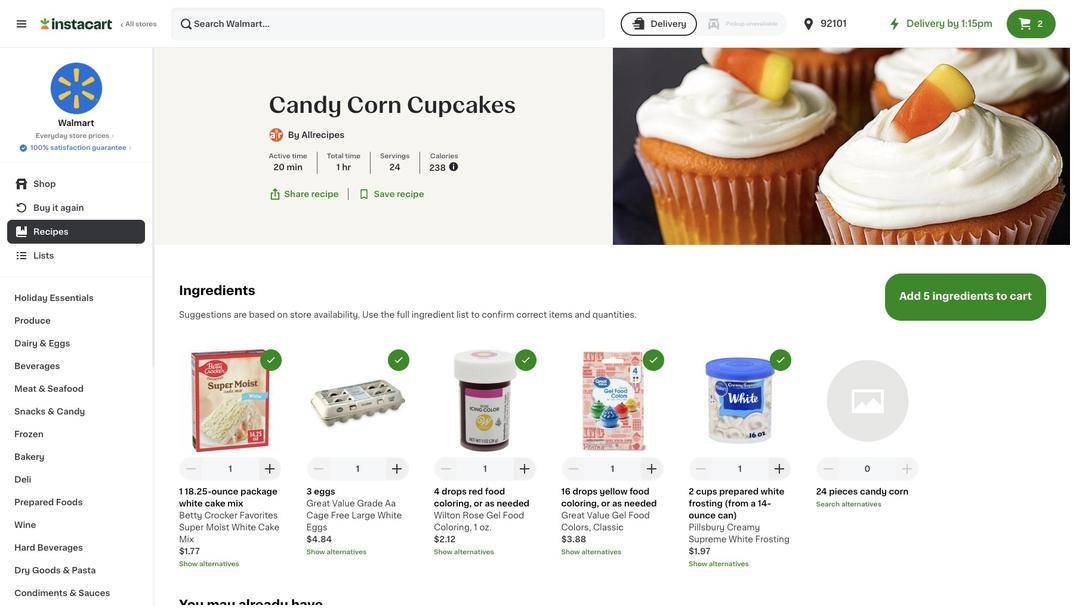 Task type: locate. For each thing, give the bounding box(es) containing it.
alternatives down "$1.77" in the left of the page
[[199, 561, 239, 567]]

time up hr at the top left
[[345, 153, 361, 159]]

0 horizontal spatial drops
[[442, 487, 467, 496]]

to left cart
[[997, 292, 1008, 301]]

1 decrement quantity image from the left
[[694, 462, 708, 476]]

white down aa
[[378, 511, 402, 520]]

beverages down dairy & eggs
[[14, 362, 60, 370]]

0 vertical spatial great
[[307, 499, 330, 508]]

decrement quantity image up eggs
[[311, 462, 326, 476]]

2 drops from the left
[[573, 487, 598, 496]]

increment quantity image
[[263, 462, 277, 476], [390, 462, 405, 476], [518, 462, 532, 476], [645, 462, 660, 476], [773, 462, 787, 476]]

suggestions are based on store availability. use the full ingredient list to confirm correct items and quantities.
[[179, 310, 637, 319]]

1 vertical spatial 2
[[689, 487, 694, 496]]

2 needed from the left
[[624, 499, 657, 508]]

show alternatives button for classic
[[562, 548, 664, 557]]

alternatives down the '$4.84'
[[327, 549, 367, 555]]

show
[[307, 549, 325, 555], [434, 549, 453, 555], [562, 549, 580, 555], [179, 561, 198, 567], [689, 561, 708, 567]]

candy corn cupcakes image
[[613, 48, 1071, 245]]

2 recipe from the left
[[397, 190, 424, 198]]

share recipe
[[285, 190, 339, 198]]

ounce inside 1 18.25-ounce package white cake mix betty crocker favorites super moist white cake mix $1.77 show alternatives
[[212, 487, 239, 496]]

100% satisfaction guarantee
[[31, 145, 127, 151]]

creamy
[[727, 523, 761, 531]]

2 decrement quantity image from the left
[[311, 462, 326, 476]]

large
[[352, 511, 376, 520]]

as inside 16 drops yellow food coloring, or as needed great value gel food colors, classic $3.88 show alternatives
[[613, 499, 622, 508]]

food inside 16 drops yellow food coloring, or as needed great value gel food colors, classic $3.88 show alternatives
[[629, 511, 650, 520]]

to right list in the bottom of the page
[[471, 310, 480, 319]]

0 vertical spatial ounce
[[212, 487, 239, 496]]

gel inside 16 drops yellow food coloring, or as needed great value gel food colors, classic $3.88 show alternatives
[[612, 511, 627, 520]]

share
[[285, 190, 309, 198]]

save recipe button
[[359, 188, 424, 200]]

0 horizontal spatial to
[[471, 310, 480, 319]]

& left pasta
[[63, 566, 70, 575]]

0 horizontal spatial decrement quantity image
[[694, 462, 708, 476]]

eggs down cage
[[307, 523, 328, 531]]

recipe
[[312, 190, 339, 198], [397, 190, 424, 198]]

gel up the oz.
[[487, 511, 501, 520]]

food right the red
[[485, 487, 505, 496]]

1 inside 4 drops red food coloring, or as needed wilton rose gel food coloring, 1 oz. $2.12 show alternatives
[[474, 523, 478, 531]]

or inside 4 drops red food coloring, or as needed wilton rose gel food coloring, 1 oz. $2.12 show alternatives
[[474, 499, 483, 508]]

1 horizontal spatial or
[[602, 499, 611, 508]]

1 time from the left
[[292, 153, 307, 159]]

1 horizontal spatial needed
[[624, 499, 657, 508]]

time inside total time 1 hr
[[345, 153, 361, 159]]

2 unselect item image from the left
[[393, 355, 404, 365]]

alternatives inside 16 drops yellow food coloring, or as needed great value gel food colors, classic $3.88 show alternatives
[[582, 549, 622, 555]]

hard beverages link
[[7, 536, 145, 559]]

1
[[337, 163, 340, 171], [229, 465, 232, 473], [356, 465, 360, 473], [484, 465, 487, 473], [611, 465, 615, 473], [739, 465, 742, 473], [179, 487, 183, 496], [474, 523, 478, 531]]

$1.77
[[179, 547, 200, 555]]

show alternatives button down classic
[[562, 548, 664, 557]]

decrement quantity image up 18.25-
[[184, 462, 198, 476]]

3 decrement quantity image from the left
[[439, 462, 453, 476]]

1 vertical spatial 24
[[817, 487, 828, 496]]

show alternatives button for cake
[[179, 560, 282, 569]]

delivery for delivery by 1:15pm
[[907, 19, 946, 28]]

2 for 2
[[1038, 20, 1044, 28]]

3 increment quantity image from the left
[[518, 462, 532, 476]]

stores
[[136, 21, 157, 27]]

delivery
[[907, 19, 946, 28], [651, 20, 687, 28]]

2 time from the left
[[345, 153, 361, 159]]

drops inside 4 drops red food coloring, or as needed wilton rose gel food coloring, 1 oz. $2.12 show alternatives
[[442, 487, 467, 496]]

0 horizontal spatial needed
[[497, 499, 530, 508]]

1 horizontal spatial 2
[[1038, 20, 1044, 28]]

2 inside 2 cups prepared white frosting (from a 14- ounce can) pillsbury creamy supreme white frosting $1.97 show alternatives
[[689, 487, 694, 496]]

0 vertical spatial 2
[[1038, 20, 1044, 28]]

1 horizontal spatial as
[[613, 499, 622, 508]]

frosting
[[756, 535, 790, 543]]

food right yellow
[[630, 487, 650, 496]]

2 or from the left
[[602, 499, 611, 508]]

1 horizontal spatial coloring,
[[562, 499, 600, 508]]

2 increment quantity image from the left
[[390, 462, 405, 476]]

& right dairy
[[40, 339, 47, 348]]

0 horizontal spatial ounce
[[212, 487, 239, 496]]

Search field
[[172, 8, 605, 39]]

recipes
[[33, 228, 69, 236]]

1 left hr at the top left
[[337, 163, 340, 171]]

white
[[761, 487, 785, 496], [179, 499, 203, 508]]

delivery inside button
[[651, 20, 687, 28]]

delivery button
[[621, 12, 698, 36]]

1 horizontal spatial unselect item image
[[776, 355, 787, 365]]

show inside 1 18.25-ounce package white cake mix betty crocker favorites super moist white cake mix $1.77 show alternatives
[[179, 561, 198, 567]]

5 increment quantity image from the left
[[773, 462, 787, 476]]

(from
[[725, 499, 749, 508]]

2 vertical spatial white
[[729, 535, 754, 543]]

1 horizontal spatial time
[[345, 153, 361, 159]]

5 product group from the left
[[689, 349, 792, 569]]

gel up classic
[[612, 511, 627, 520]]

by allrecipes
[[288, 131, 345, 139]]

or for value
[[602, 499, 611, 508]]

eggs
[[49, 339, 70, 348], [307, 523, 328, 531]]

product group
[[179, 349, 282, 569], [307, 349, 409, 557], [434, 349, 537, 557], [562, 349, 664, 557], [689, 349, 792, 569], [817, 349, 919, 509]]

pasta
[[72, 566, 96, 575]]

3 unselect item image from the left
[[521, 355, 532, 365]]

quantities.
[[593, 310, 637, 319]]

frosting
[[689, 499, 723, 508]]

ingredient
[[412, 310, 455, 319]]

everyday
[[36, 133, 68, 139]]

unselect item image for 4 drops red food coloring, or as needed
[[521, 355, 532, 365]]

show down the '$4.84'
[[307, 549, 325, 555]]

white up betty
[[179, 499, 203, 508]]

instacart logo image
[[41, 17, 112, 31]]

decrement quantity image for 1
[[184, 462, 198, 476]]

time
[[292, 153, 307, 159], [345, 153, 361, 159]]

unselect item image
[[266, 355, 277, 365], [393, 355, 404, 365], [521, 355, 532, 365]]

increment quantity image for 1 18.25-ounce package white cake mix
[[263, 462, 277, 476]]

servings
[[380, 153, 410, 159]]

4
[[434, 487, 440, 496]]

1 unselect item image from the left
[[266, 355, 277, 365]]

2 inside button
[[1038, 20, 1044, 28]]

1 horizontal spatial delivery
[[907, 19, 946, 28]]

2 for 2 cups prepared white frosting (from a 14- ounce can) pillsbury creamy supreme white frosting $1.97 show alternatives
[[689, 487, 694, 496]]

1 inside total time 1 hr
[[337, 163, 340, 171]]

food inside 4 drops red food coloring, or as needed wilton rose gel food coloring, 1 oz. $2.12 show alternatives
[[503, 511, 525, 520]]

decrement quantity image up cups
[[694, 462, 708, 476]]

1 horizontal spatial candy
[[269, 95, 342, 116]]

0 horizontal spatial 2
[[689, 487, 694, 496]]

& for dairy
[[40, 339, 47, 348]]

0 horizontal spatial food
[[503, 511, 525, 520]]

2 as from the left
[[613, 499, 622, 508]]

2 coloring, from the left
[[562, 499, 600, 508]]

24 pieces candy corn search alternatives
[[817, 487, 909, 508]]

1 horizontal spatial great
[[562, 511, 585, 520]]

1 horizontal spatial white
[[761, 487, 785, 496]]

2 unselect item image from the left
[[776, 355, 787, 365]]

1 horizontal spatial white
[[378, 511, 402, 520]]

1 inside 1 18.25-ounce package white cake mix betty crocker favorites super moist white cake mix $1.77 show alternatives
[[179, 487, 183, 496]]

store right on
[[290, 310, 312, 319]]

0 horizontal spatial food
[[485, 487, 505, 496]]

wilton
[[434, 511, 461, 520]]

1 left 18.25-
[[179, 487, 183, 496]]

0 horizontal spatial delivery
[[651, 20, 687, 28]]

ounce up the cake
[[212, 487, 239, 496]]

cupcakes
[[407, 95, 516, 116]]

2 decrement quantity image from the left
[[822, 462, 836, 476]]

1 as from the left
[[485, 499, 495, 508]]

needed inside 16 drops yellow food coloring, or as needed great value gel food colors, classic $3.88 show alternatives
[[624, 499, 657, 508]]

great inside 16 drops yellow food coloring, or as needed great value gel food colors, classic $3.88 show alternatives
[[562, 511, 585, 520]]

or down the red
[[474, 499, 483, 508]]

1 horizontal spatial food
[[630, 487, 650, 496]]

alternatives down candy
[[842, 501, 882, 508]]

0 vertical spatial white
[[761, 487, 785, 496]]

1 vertical spatial store
[[290, 310, 312, 319]]

great up colors,
[[562, 511, 585, 520]]

0 vertical spatial 24
[[390, 163, 401, 171]]

&
[[40, 339, 47, 348], [38, 385, 45, 393], [48, 407, 55, 416], [63, 566, 70, 575], [70, 589, 76, 597]]

0 horizontal spatial unselect item image
[[648, 355, 659, 365]]

beverages up "dry goods & pasta"
[[37, 543, 83, 552]]

& right meat
[[38, 385, 45, 393]]

white down creamy
[[729, 535, 754, 543]]

2 button
[[1008, 10, 1057, 38]]

unselect item image down based
[[266, 355, 277, 365]]

white up 14-
[[761, 487, 785, 496]]

1 unselect item image from the left
[[648, 355, 659, 365]]

0 horizontal spatial candy
[[57, 407, 85, 416]]

& right snacks
[[48, 407, 55, 416]]

time up min
[[292, 153, 307, 159]]

coloring, inside 16 drops yellow food coloring, or as needed great value gel food colors, classic $3.88 show alternatives
[[562, 499, 600, 508]]

1 horizontal spatial recipe
[[397, 190, 424, 198]]

0 horizontal spatial time
[[292, 153, 307, 159]]

show alternatives button down creamy
[[689, 560, 792, 569]]

time inside active time 20 min
[[292, 153, 307, 159]]

alternatives down classic
[[582, 549, 622, 555]]

1 horizontal spatial ounce
[[689, 511, 716, 520]]

favorites
[[240, 511, 278, 520]]

1 up yellow
[[611, 465, 615, 473]]

0 vertical spatial value
[[332, 499, 355, 508]]

unselect item image
[[648, 355, 659, 365], [776, 355, 787, 365]]

show down $3.88
[[562, 549, 580, 555]]

as for rose
[[485, 499, 495, 508]]

2 product group from the left
[[307, 349, 409, 557]]

prices
[[88, 133, 109, 139]]

food inside 4 drops red food coloring, or as needed wilton rose gel food coloring, 1 oz. $2.12 show alternatives
[[485, 487, 505, 496]]

white inside 2 cups prepared white frosting (from a 14- ounce can) pillsbury creamy supreme white frosting $1.97 show alternatives
[[729, 535, 754, 543]]

sauces
[[79, 589, 110, 597]]

coloring, inside 4 drops red food coloring, or as needed wilton rose gel food coloring, 1 oz. $2.12 show alternatives
[[434, 499, 472, 508]]

2 gel from the left
[[612, 511, 627, 520]]

decrement quantity image
[[184, 462, 198, 476], [311, 462, 326, 476], [439, 462, 453, 476], [566, 462, 581, 476]]

as up the oz.
[[485, 499, 495, 508]]

lists
[[33, 251, 54, 260]]

grade
[[357, 499, 383, 508]]

0 horizontal spatial 24
[[390, 163, 401, 171]]

2 horizontal spatial white
[[729, 535, 754, 543]]

decrement quantity image up pieces
[[822, 462, 836, 476]]

supreme
[[689, 535, 727, 543]]

eggs up the 'beverages' link
[[49, 339, 70, 348]]

drops right 4
[[442, 487, 467, 496]]

recipe for save recipe
[[397, 190, 424, 198]]

0 horizontal spatial coloring,
[[434, 499, 472, 508]]

24 inside 24 pieces candy corn search alternatives
[[817, 487, 828, 496]]

0 vertical spatial white
[[378, 511, 402, 520]]

ounce down frosting
[[689, 511, 716, 520]]

0 horizontal spatial recipe
[[312, 190, 339, 198]]

or inside 16 drops yellow food coloring, or as needed great value gel food colors, classic $3.88 show alternatives
[[602, 499, 611, 508]]

238
[[430, 163, 446, 172]]

show down $1.97
[[689, 561, 708, 567]]

0 vertical spatial to
[[997, 292, 1008, 301]]

1 increment quantity image from the left
[[263, 462, 277, 476]]

1 horizontal spatial value
[[587, 511, 610, 520]]

drops inside 16 drops yellow food coloring, or as needed great value gel food colors, classic $3.88 show alternatives
[[573, 487, 598, 496]]

1 vertical spatial eggs
[[307, 523, 328, 531]]

produce link
[[7, 309, 145, 332]]

cake
[[205, 499, 226, 508]]

unselect item image down correct
[[521, 355, 532, 365]]

0 horizontal spatial unselect item image
[[266, 355, 277, 365]]

3 product group from the left
[[434, 349, 537, 557]]

decrement quantity image
[[694, 462, 708, 476], [822, 462, 836, 476]]

prepared foods link
[[7, 491, 145, 514]]

meat & seafood link
[[7, 377, 145, 400]]

0 horizontal spatial white
[[232, 523, 256, 531]]

show for betty crocker favorites super moist white cake mix
[[179, 561, 198, 567]]

value inside 16 drops yellow food coloring, or as needed great value gel food colors, classic $3.88 show alternatives
[[587, 511, 610, 520]]

recipe inside button
[[312, 190, 339, 198]]

1 horizontal spatial 24
[[817, 487, 828, 496]]

1 needed from the left
[[497, 499, 530, 508]]

1 horizontal spatial decrement quantity image
[[822, 462, 836, 476]]

as inside 4 drops red food coloring, or as needed wilton rose gel food coloring, 1 oz. $2.12 show alternatives
[[485, 499, 495, 508]]

dry goods & pasta
[[14, 566, 96, 575]]

value up classic
[[587, 511, 610, 520]]

needed inside 4 drops red food coloring, or as needed wilton rose gel food coloring, 1 oz. $2.12 show alternatives
[[497, 499, 530, 508]]

4 increment quantity image from the left
[[645, 462, 660, 476]]

1 gel from the left
[[487, 511, 501, 520]]

show alternatives button down the large
[[307, 548, 409, 557]]

coloring,
[[434, 499, 472, 508], [562, 499, 600, 508]]

1 vertical spatial white
[[179, 499, 203, 508]]

0 horizontal spatial gel
[[487, 511, 501, 520]]

candy down seafood
[[57, 407, 85, 416]]

show alternatives button down moist
[[179, 560, 282, 569]]

candy up by allrecipes
[[269, 95, 342, 116]]

use
[[363, 310, 379, 319]]

decrement quantity image up 16 at right bottom
[[566, 462, 581, 476]]

1 horizontal spatial drops
[[573, 487, 598, 496]]

needed for great value gel food colors, classic
[[624, 499, 657, 508]]

corn
[[890, 487, 909, 496]]

2 cups prepared white frosting (from a 14- ounce can) pillsbury creamy supreme white frosting $1.97 show alternatives
[[689, 487, 790, 567]]

1 food from the left
[[485, 487, 505, 496]]

24
[[390, 163, 401, 171], [817, 487, 828, 496]]

0 horizontal spatial as
[[485, 499, 495, 508]]

0 horizontal spatial or
[[474, 499, 483, 508]]

1:15pm
[[962, 19, 993, 28]]

1 horizontal spatial to
[[997, 292, 1008, 301]]

decrement quantity image for 1
[[694, 462, 708, 476]]

1 vertical spatial white
[[232, 523, 256, 531]]

increment quantity image for 16 drops yellow food coloring, or as needed
[[645, 462, 660, 476]]

2 horizontal spatial unselect item image
[[521, 355, 532, 365]]

1 decrement quantity image from the left
[[184, 462, 198, 476]]

1 horizontal spatial food
[[629, 511, 650, 520]]

0 horizontal spatial value
[[332, 499, 355, 508]]

1 up prepared
[[739, 465, 742, 473]]

1 coloring, from the left
[[434, 499, 472, 508]]

1 vertical spatial beverages
[[37, 543, 83, 552]]

24 up the search
[[817, 487, 828, 496]]

decrement quantity image up 4
[[439, 462, 453, 476]]

recipe right share
[[312, 190, 339, 198]]

0 vertical spatial beverages
[[14, 362, 60, 370]]

recipe for share recipe
[[312, 190, 339, 198]]

value up free
[[332, 499, 355, 508]]

None search field
[[171, 7, 606, 41]]

bakery
[[14, 453, 45, 461]]

1 vertical spatial value
[[587, 511, 610, 520]]

6 product group from the left
[[817, 349, 919, 509]]

walmart logo image
[[50, 62, 102, 115]]

show alternatives button down the oz.
[[434, 548, 537, 557]]

recipe right save
[[397, 190, 424, 198]]

white inside 1 18.25-ounce package white cake mix betty crocker favorites super moist white cake mix $1.77 show alternatives
[[179, 499, 203, 508]]

0 vertical spatial store
[[69, 133, 87, 139]]

show alternatives button for 1
[[434, 548, 537, 557]]

0 horizontal spatial eggs
[[49, 339, 70, 348]]

recipe inside button
[[397, 190, 424, 198]]

1 horizontal spatial gel
[[612, 511, 627, 520]]

0 horizontal spatial great
[[307, 499, 330, 508]]

show inside 4 drops red food coloring, or as needed wilton rose gel food coloring, 1 oz. $2.12 show alternatives
[[434, 549, 453, 555]]

1 horizontal spatial eggs
[[307, 523, 328, 531]]

1 food from the left
[[503, 511, 525, 520]]

coloring, down 16 at right bottom
[[562, 499, 600, 508]]

show down "$1.77" in the left of the page
[[179, 561, 198, 567]]

1 or from the left
[[474, 499, 483, 508]]

snacks
[[14, 407, 46, 416]]

items
[[549, 310, 573, 319]]

1 up rose on the left bottom of page
[[484, 465, 487, 473]]

18.25-
[[185, 487, 212, 496]]

2 food from the left
[[630, 487, 650, 496]]

ounce inside 2 cups prepared white frosting (from a 14- ounce can) pillsbury creamy supreme white frosting $1.97 show alternatives
[[689, 511, 716, 520]]

and
[[575, 310, 591, 319]]

1 drops from the left
[[442, 487, 467, 496]]

or for rose
[[474, 499, 483, 508]]

unselect item image down 'full' at the bottom
[[393, 355, 404, 365]]

show down $2.12
[[434, 549, 453, 555]]

store up 100% satisfaction guarantee button
[[69, 133, 87, 139]]

beverages link
[[7, 355, 145, 377]]

white down favorites
[[232, 523, 256, 531]]

alternatives down the oz.
[[454, 549, 494, 555]]

alternatives down $1.97
[[709, 561, 750, 567]]

needed for wilton rose gel food coloring, 1 oz.
[[497, 499, 530, 508]]

gel for rose
[[487, 511, 501, 520]]

2 food from the left
[[629, 511, 650, 520]]

2
[[1038, 20, 1044, 28], [689, 487, 694, 496]]

increment quantity image for 2 cups prepared white frosting (from a 14- ounce can)
[[773, 462, 787, 476]]

ounce
[[212, 487, 239, 496], [689, 511, 716, 520]]

coloring, up wilton
[[434, 499, 472, 508]]

cake
[[258, 523, 280, 531]]

show inside 2 cups prepared white frosting (from a 14- ounce can) pillsbury creamy supreme white frosting $1.97 show alternatives
[[689, 561, 708, 567]]

or down yellow
[[602, 499, 611, 508]]

lists link
[[7, 244, 145, 268]]

gel inside 4 drops red food coloring, or as needed wilton rose gel food coloring, 1 oz. $2.12 show alternatives
[[487, 511, 501, 520]]

based
[[249, 310, 275, 319]]

great up cage
[[307, 499, 330, 508]]

add 5 ingredients to cart
[[900, 292, 1033, 301]]

1 horizontal spatial unselect item image
[[393, 355, 404, 365]]

show alternatives button
[[307, 548, 409, 557], [434, 548, 537, 557], [562, 548, 664, 557], [179, 560, 282, 569], [689, 560, 792, 569]]

24 down servings
[[390, 163, 401, 171]]

1 left the oz.
[[474, 523, 478, 531]]

1 vertical spatial to
[[471, 310, 480, 319]]

0 horizontal spatial store
[[69, 133, 87, 139]]

1 vertical spatial ounce
[[689, 511, 716, 520]]

package
[[241, 487, 278, 496]]

food
[[503, 511, 525, 520], [629, 511, 650, 520]]

decrement quantity image for 3
[[311, 462, 326, 476]]

hard
[[14, 543, 35, 552]]

0
[[865, 465, 871, 473]]

drops right 16 at right bottom
[[573, 487, 598, 496]]

1 up grade
[[356, 465, 360, 473]]

delivery for delivery
[[651, 20, 687, 28]]

as down yellow
[[613, 499, 622, 508]]

by
[[948, 19, 960, 28]]

1 vertical spatial great
[[562, 511, 585, 520]]

0 horizontal spatial white
[[179, 499, 203, 508]]

1 horizontal spatial store
[[290, 310, 312, 319]]

4 decrement quantity image from the left
[[566, 462, 581, 476]]

1 recipe from the left
[[312, 190, 339, 198]]

unselect item image for food
[[648, 355, 659, 365]]

food inside 16 drops yellow food coloring, or as needed great value gel food colors, classic $3.88 show alternatives
[[630, 487, 650, 496]]

& left sauces
[[70, 589, 76, 597]]



Task type: describe. For each thing, give the bounding box(es) containing it.
coloring, for wilton
[[434, 499, 472, 508]]

cups
[[697, 487, 718, 496]]

prepared foods
[[14, 498, 83, 506]]

food for yellow
[[630, 487, 650, 496]]

4 drops red food coloring, or as needed wilton rose gel food coloring, 1 oz. $2.12 show alternatives
[[434, 487, 530, 555]]

show inside 16 drops yellow food coloring, or as needed great value gel food colors, classic $3.88 show alternatives
[[562, 549, 580, 555]]

condiments & sauces link
[[7, 582, 145, 604]]

meat & seafood
[[14, 385, 84, 393]]

alternatives inside 2 cups prepared white frosting (from a 14- ounce can) pillsbury creamy supreme white frosting $1.97 show alternatives
[[709, 561, 750, 567]]

buy it again
[[33, 204, 84, 212]]

cage
[[307, 511, 329, 520]]

shop
[[33, 180, 56, 188]]

everyday store prices
[[36, 133, 109, 139]]

unselect item image for 1 18.25-ounce package white cake mix
[[266, 355, 277, 365]]

& for snacks
[[48, 407, 55, 416]]

seafood
[[47, 385, 84, 393]]

decrement quantity image for 4
[[439, 462, 453, 476]]

total
[[327, 153, 344, 159]]

alternatives inside 1 18.25-ounce package white cake mix betty crocker favorites super moist white cake mix $1.77 show alternatives
[[199, 561, 239, 567]]

coloring, for great
[[562, 499, 600, 508]]

buy
[[33, 204, 50, 212]]

wine link
[[7, 514, 145, 536]]

alternatives inside 3 eggs great value grade aa cage free large white eggs $4.84 show alternatives
[[327, 549, 367, 555]]

a
[[751, 499, 756, 508]]

92101
[[821, 19, 847, 28]]

show for pillsbury creamy supreme white frosting
[[689, 561, 708, 567]]

buy it again link
[[7, 196, 145, 220]]

min
[[287, 163, 303, 171]]

white inside 3 eggs great value grade aa cage free large white eggs $4.84 show alternatives
[[378, 511, 402, 520]]

alternatives inside 24 pieces candy corn search alternatives
[[842, 501, 882, 508]]

white inside 2 cups prepared white frosting (from a 14- ounce can) pillsbury creamy supreme white frosting $1.97 show alternatives
[[761, 487, 785, 496]]

are
[[234, 310, 247, 319]]

show for wilton rose gel food coloring, 1 oz.
[[434, 549, 453, 555]]

total time 1 hr
[[327, 153, 361, 171]]

betty
[[179, 511, 202, 520]]

show alternatives button for white
[[689, 560, 792, 569]]

delivery by 1:15pm link
[[888, 17, 993, 31]]

& for condiments
[[70, 589, 76, 597]]

3
[[307, 487, 312, 496]]

drops for 16
[[573, 487, 598, 496]]

guarantee
[[92, 145, 127, 151]]

decrement quantity image for 0
[[822, 462, 836, 476]]

holiday
[[14, 294, 48, 302]]

0 vertical spatial candy
[[269, 95, 342, 116]]

as for value
[[613, 499, 622, 508]]

pillsbury
[[689, 523, 725, 531]]

3 eggs great value grade aa cage free large white eggs $4.84 show alternatives
[[307, 487, 402, 555]]

alternatives inside 4 drops red food coloring, or as needed wilton rose gel food coloring, 1 oz. $2.12 show alternatives
[[454, 549, 494, 555]]

drops for 4
[[442, 487, 467, 496]]

value inside 3 eggs great value grade aa cage free large white eggs $4.84 show alternatives
[[332, 499, 355, 508]]

$4.84
[[307, 535, 332, 543]]

on
[[277, 310, 288, 319]]

food for great value gel food colors, classic
[[629, 511, 650, 520]]

eggs inside 3 eggs great value grade aa cage free large white eggs $4.84 show alternatives
[[307, 523, 328, 531]]

increment quantity image
[[900, 462, 915, 476]]

gel for value
[[612, 511, 627, 520]]

foods
[[56, 498, 83, 506]]

everyday store prices link
[[36, 131, 117, 141]]

super
[[179, 523, 204, 531]]

24 inside servings 24
[[390, 163, 401, 171]]

1 18.25-ounce package white cake mix betty crocker favorites super moist white cake mix $1.77 show alternatives
[[179, 487, 280, 567]]

corn
[[347, 95, 402, 116]]

can)
[[718, 511, 738, 520]]

decrement quantity image for 16
[[566, 462, 581, 476]]

frozen link
[[7, 423, 145, 446]]

coloring,
[[434, 523, 472, 531]]

suggestions
[[179, 310, 232, 319]]

availability.
[[314, 310, 360, 319]]

show inside 3 eggs great value grade aa cage free large white eggs $4.84 show alternatives
[[307, 549, 325, 555]]

free
[[331, 511, 350, 520]]

food for wilton rose gel food coloring, 1 oz.
[[503, 511, 525, 520]]

mix
[[179, 535, 194, 543]]

service type group
[[621, 12, 788, 36]]

full
[[397, 310, 410, 319]]

all stores
[[125, 21, 157, 27]]

time for 1 hr
[[345, 153, 361, 159]]

goods
[[32, 566, 61, 575]]

unselect item image for white
[[776, 355, 787, 365]]

bakery link
[[7, 446, 145, 468]]

hr
[[342, 163, 351, 171]]

unselect item image for 3 eggs
[[393, 355, 404, 365]]

share recipe button
[[269, 188, 339, 200]]

meat
[[14, 385, 36, 393]]

aa
[[385, 499, 396, 508]]

calories
[[430, 153, 459, 159]]

crocker
[[205, 511, 238, 520]]

1 vertical spatial candy
[[57, 407, 85, 416]]

servings 24
[[380, 153, 410, 171]]

16
[[562, 487, 571, 496]]

to inside button
[[997, 292, 1008, 301]]

allrecipes
[[302, 131, 345, 139]]

increment quantity image for 4 drops red food coloring, or as needed
[[518, 462, 532, 476]]

red
[[469, 487, 483, 496]]

yellow
[[600, 487, 628, 496]]

time for 20 min
[[292, 153, 307, 159]]

product group containing 0
[[817, 349, 919, 509]]

increment quantity image for 3 eggs
[[390, 462, 405, 476]]

92101 button
[[802, 7, 874, 41]]

1 product group from the left
[[179, 349, 282, 569]]

condiments
[[14, 589, 67, 597]]

show alternatives button for alternatives
[[307, 548, 409, 557]]

save
[[374, 190, 395, 198]]

active time 20 min
[[269, 153, 307, 171]]

colors,
[[562, 523, 591, 531]]

$3.88
[[562, 535, 587, 543]]

confirm
[[482, 310, 515, 319]]

0 vertical spatial eggs
[[49, 339, 70, 348]]

classic
[[594, 523, 624, 531]]

great inside 3 eggs great value grade aa cage free large white eggs $4.84 show alternatives
[[307, 499, 330, 508]]

correct
[[517, 310, 547, 319]]

$1.97
[[689, 547, 711, 555]]

all
[[125, 21, 134, 27]]

4 product group from the left
[[562, 349, 664, 557]]

dairy
[[14, 339, 38, 348]]

1 up mix
[[229, 465, 232, 473]]

satisfaction
[[50, 145, 90, 151]]

deli
[[14, 475, 31, 484]]

essentials
[[50, 294, 94, 302]]

food for red
[[485, 487, 505, 496]]

again
[[60, 204, 84, 212]]

wine
[[14, 521, 36, 529]]

walmart
[[58, 119, 94, 127]]

delivery by 1:15pm
[[907, 19, 993, 28]]

frozen
[[14, 430, 43, 438]]

shop link
[[7, 172, 145, 196]]

dairy & eggs
[[14, 339, 70, 348]]

beverages inside the 'beverages' link
[[14, 362, 60, 370]]

beverages inside hard beverages link
[[37, 543, 83, 552]]

dry
[[14, 566, 30, 575]]

14-
[[758, 499, 772, 508]]

search alternatives button
[[817, 500, 919, 509]]

& for meat
[[38, 385, 45, 393]]

white inside 1 18.25-ounce package white cake mix betty crocker favorites super moist white cake mix $1.77 show alternatives
[[232, 523, 256, 531]]

100%
[[31, 145, 49, 151]]



Task type: vqa. For each thing, say whether or not it's contained in the screenshot.


